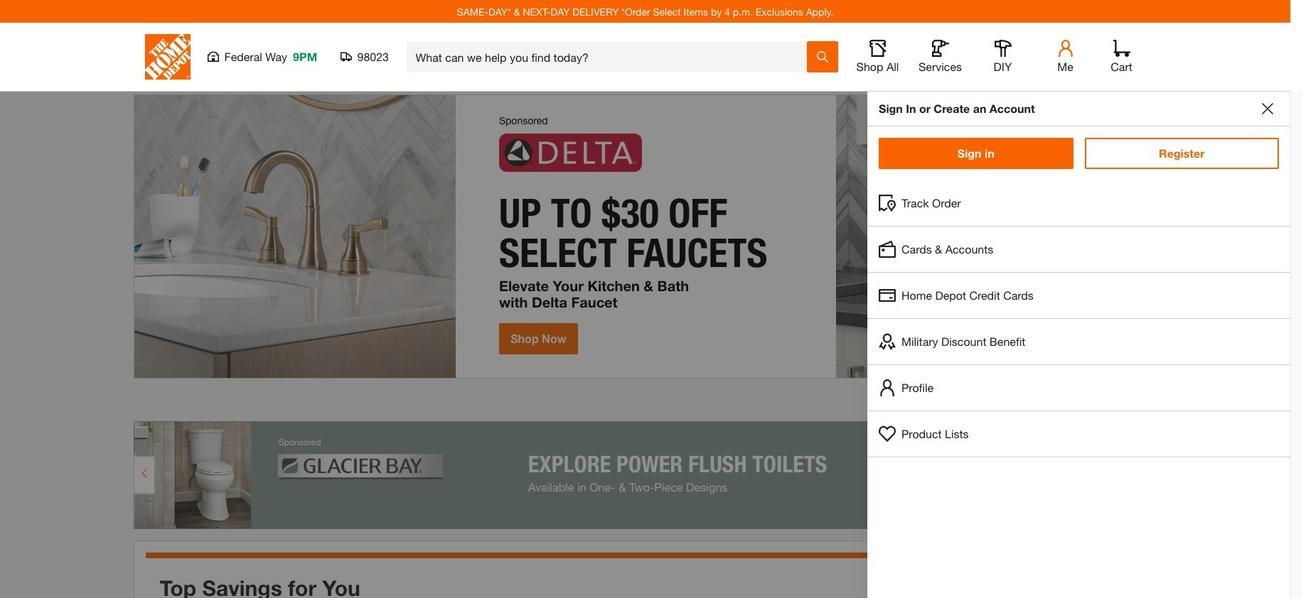 Task type: vqa. For each thing, say whether or not it's contained in the screenshot.
'Mirrors' inside the Floor Mirrors LINK
no



Task type: describe. For each thing, give the bounding box(es) containing it.
What can we help you find today? search field
[[416, 42, 806, 72]]

drawer close image
[[1263, 103, 1274, 115]]



Task type: locate. For each thing, give the bounding box(es) containing it.
the home depot logo image
[[145, 34, 190, 80]]

feedback link image
[[1283, 240, 1302, 317]]

menu
[[868, 181, 1291, 458]]



